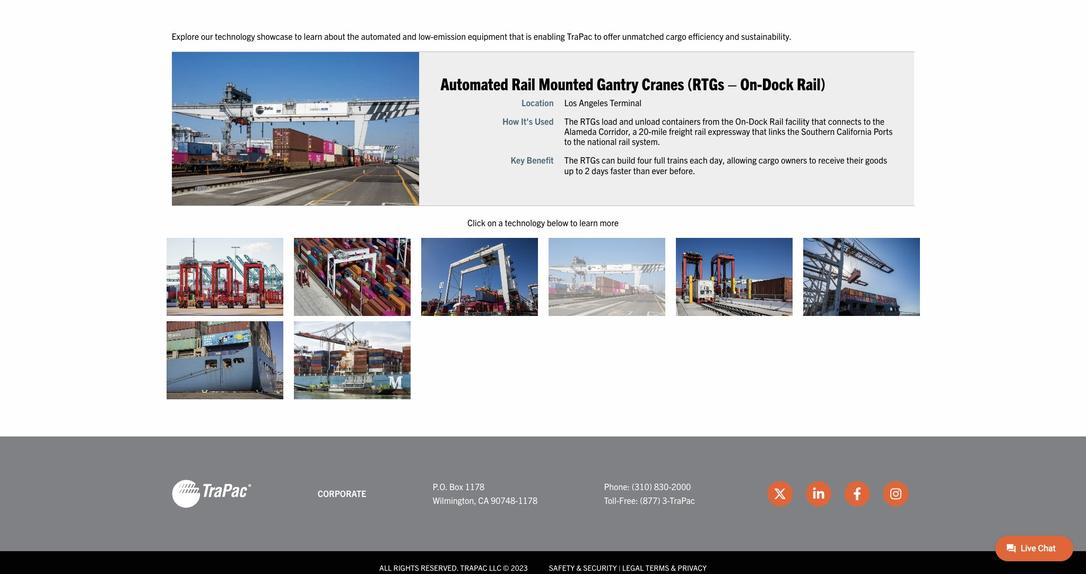 Task type: vqa. For each thing, say whether or not it's contained in the screenshot.
bottom DOCK
yes



Task type: describe. For each thing, give the bounding box(es) containing it.
key
[[511, 155, 525, 165]]

goods
[[866, 155, 888, 165]]

footer containing p.o. box 1178
[[0, 436, 1087, 574]]

automated rail mounted gantry cranes (rtgs – on-dock rail) main content
[[161, 30, 1087, 404]]

2
[[585, 165, 590, 176]]

national
[[588, 136, 617, 147]]

toll-
[[604, 495, 620, 505]]

click on a technology below to learn more
[[468, 217, 619, 228]]

0 horizontal spatial cargo
[[666, 31, 687, 41]]

receive
[[819, 155, 845, 165]]

connects
[[829, 116, 862, 126]]

safety
[[549, 563, 575, 572]]

alameda
[[565, 126, 597, 136]]

legal terms & privacy link
[[623, 563, 707, 572]]

a inside the rtgs load and unload containers from the on-dock rail facility that connects to the alameda corridor, a 20-mile freight rail expressway that links the southern california ports to the national rail system.
[[633, 126, 637, 136]]

freight
[[669, 126, 693, 136]]

legal
[[623, 563, 644, 572]]

key benefit
[[511, 155, 554, 165]]

each
[[690, 155, 708, 165]]

2000
[[672, 481, 692, 492]]

to up up
[[565, 136, 572, 147]]

0 horizontal spatial learn
[[304, 31, 322, 41]]

to left ports
[[864, 116, 871, 126]]

the for alameda
[[565, 116, 579, 126]]

(rtgs
[[688, 73, 725, 94]]

(310)
[[632, 481, 653, 492]]

unmatched
[[623, 31, 665, 41]]

phone: (310) 830-2000 toll-free: (877) 3-trapac
[[604, 481, 696, 505]]

0 horizontal spatial a
[[499, 217, 503, 228]]

ca
[[479, 495, 489, 505]]

rail)
[[798, 73, 826, 94]]

angeles
[[579, 97, 608, 108]]

offer
[[604, 31, 621, 41]]

llc
[[489, 563, 502, 572]]

ports
[[874, 126, 893, 136]]

830-
[[655, 481, 672, 492]]

the rtgs load and unload containers from the on-dock rail facility that connects to the alameda corridor, a 20-mile freight rail expressway that links the southern california ports to the national rail system.
[[565, 116, 893, 147]]

ever
[[652, 165, 668, 176]]

los
[[565, 97, 577, 108]]

corridor,
[[599, 126, 631, 136]]

benefit
[[527, 155, 554, 165]]

–
[[728, 73, 737, 94]]

system.
[[632, 136, 661, 147]]

90748-
[[491, 495, 518, 505]]

how
[[503, 116, 519, 126]]

to right showcase
[[295, 31, 302, 41]]

safety & security link
[[549, 563, 617, 572]]

days
[[592, 165, 609, 176]]

trains
[[668, 155, 688, 165]]

rtgs for corridor,
[[581, 116, 600, 126]]

box
[[450, 481, 464, 492]]

security
[[584, 563, 617, 572]]

privacy
[[678, 563, 707, 572]]

0 horizontal spatial rail
[[512, 73, 536, 94]]

1 vertical spatial learn
[[580, 217, 598, 228]]

to left offer
[[595, 31, 602, 41]]

load
[[602, 116, 618, 126]]

1 horizontal spatial 1178
[[518, 495, 538, 505]]

mile
[[652, 126, 668, 136]]

automated
[[441, 73, 509, 94]]

reserved.
[[421, 563, 459, 572]]

automated rail mounted gantry cranes (rtgs – on-dock rail)
[[441, 73, 826, 94]]

our
[[201, 31, 213, 41]]

1 & from the left
[[577, 563, 582, 572]]

facility
[[786, 116, 810, 126]]

free:
[[620, 495, 639, 505]]

(877)
[[641, 495, 661, 505]]

trapac inside automated rail mounted gantry cranes (rtgs – on-dock rail) main content
[[567, 31, 593, 41]]

below
[[547, 217, 569, 228]]

faster
[[611, 165, 632, 176]]

phone:
[[604, 481, 630, 492]]

emission
[[434, 31, 466, 41]]

corporate
[[318, 488, 367, 499]]

1 horizontal spatial rail
[[695, 126, 707, 136]]

more
[[600, 217, 619, 228]]

cranes
[[642, 73, 685, 94]]

showcase
[[257, 31, 293, 41]]

trapac inside phone: (310) 830-2000 toll-free: (877) 3-trapac
[[670, 495, 696, 505]]

links
[[769, 126, 786, 136]]

the left national
[[574, 136, 586, 147]]

gantry
[[597, 73, 639, 94]]

mounted
[[539, 73, 594, 94]]

the right from
[[722, 116, 734, 126]]



Task type: locate. For each thing, give the bounding box(es) containing it.
terminal
[[610, 97, 642, 108]]

it's
[[521, 116, 533, 126]]

to left 2
[[576, 165, 583, 176]]

1 horizontal spatial cargo
[[759, 155, 780, 165]]

0 horizontal spatial and
[[403, 31, 417, 41]]

the inside the rtgs can build four full trains each day, allowing cargo owners to receive their goods up to 2 days faster than ever before.
[[565, 155, 579, 165]]

can
[[602, 155, 616, 165]]

on
[[488, 217, 497, 228]]

0 horizontal spatial that
[[510, 31, 524, 41]]

on- right –
[[741, 73, 763, 94]]

and inside the rtgs load and unload containers from the on-dock rail facility that connects to the alameda corridor, a 20-mile freight rail expressway that links the southern california ports to the national rail system.
[[620, 116, 634, 126]]

and right efficiency
[[726, 31, 740, 41]]

rail inside the rtgs load and unload containers from the on-dock rail facility that connects to the alameda corridor, a 20-mile freight rail expressway that links the southern california ports to the national rail system.
[[770, 116, 784, 126]]

that left links
[[753, 126, 767, 136]]

0 horizontal spatial 1178
[[465, 481, 485, 492]]

the down los
[[565, 116, 579, 126]]

their
[[847, 155, 864, 165]]

learn left more on the top right of page
[[580, 217, 598, 228]]

2 the from the top
[[565, 155, 579, 165]]

allowing
[[727, 155, 757, 165]]

rail up build
[[619, 136, 631, 147]]

rtgs inside the rtgs can build four full trains each day, allowing cargo owners to receive their goods up to 2 days faster than ever before.
[[581, 155, 600, 165]]

0 vertical spatial technology
[[215, 31, 255, 41]]

2 horizontal spatial that
[[812, 116, 827, 126]]

efficiency
[[689, 31, 724, 41]]

on- right from
[[736, 116, 749, 126]]

2 rtgs from the top
[[581, 155, 600, 165]]

containers
[[663, 116, 701, 126]]

learn left about at the top
[[304, 31, 322, 41]]

full
[[654, 155, 666, 165]]

technology right our
[[215, 31, 255, 41]]

&
[[577, 563, 582, 572], [671, 563, 677, 572]]

the
[[565, 116, 579, 126], [565, 155, 579, 165]]

rtgs for to
[[581, 155, 600, 165]]

corporate image
[[172, 479, 251, 509]]

trapac los angeles automated radiation scanning image
[[676, 238, 793, 316]]

1178 up ca
[[465, 481, 485, 492]]

technology left below
[[505, 217, 545, 228]]

and right load
[[620, 116, 634, 126]]

unload
[[636, 116, 661, 126]]

location
[[522, 97, 554, 108]]

& right terms
[[671, 563, 677, 572]]

0 horizontal spatial rail
[[619, 136, 631, 147]]

four
[[638, 155, 652, 165]]

southern
[[802, 126, 835, 136]]

1 horizontal spatial rail
[[770, 116, 784, 126]]

dock left links
[[749, 116, 768, 126]]

trapac los angeles automated stacking crane image
[[294, 238, 411, 316]]

0 vertical spatial a
[[633, 126, 637, 136]]

that right facility at the top of page
[[812, 116, 827, 126]]

0 horizontal spatial trapac
[[567, 31, 593, 41]]

a right on
[[499, 217, 503, 228]]

rtgs
[[581, 116, 600, 126], [581, 155, 600, 165]]

1 vertical spatial rtgs
[[581, 155, 600, 165]]

day,
[[710, 155, 726, 165]]

1 horizontal spatial &
[[671, 563, 677, 572]]

than
[[634, 165, 650, 176]]

trapac right enabling
[[567, 31, 593, 41]]

equipment
[[468, 31, 508, 41]]

rail left facility at the top of page
[[770, 116, 784, 126]]

the for up
[[565, 155, 579, 165]]

©
[[503, 563, 509, 572]]

1 the from the top
[[565, 116, 579, 126]]

1 vertical spatial trapac
[[670, 495, 696, 505]]

0 vertical spatial on-
[[741, 73, 763, 94]]

dock
[[763, 73, 794, 94], [749, 116, 768, 126]]

0 vertical spatial rtgs
[[581, 116, 600, 126]]

and left low-
[[403, 31, 417, 41]]

& right safety
[[577, 563, 582, 572]]

sustainability.
[[742, 31, 792, 41]]

expressway
[[709, 126, 751, 136]]

2 & from the left
[[671, 563, 677, 572]]

build
[[618, 155, 636, 165]]

1 vertical spatial cargo
[[759, 155, 780, 165]]

0 vertical spatial cargo
[[666, 31, 687, 41]]

owners
[[782, 155, 808, 165]]

that left the is
[[510, 31, 524, 41]]

the left 2
[[565, 155, 579, 165]]

enabling
[[534, 31, 565, 41]]

p.o. box 1178 wilmington, ca 90748-1178
[[433, 481, 538, 505]]

0 vertical spatial rail
[[512, 73, 536, 94]]

rail up the 'location'
[[512, 73, 536, 94]]

cargo left efficiency
[[666, 31, 687, 41]]

terms
[[646, 563, 670, 572]]

before.
[[670, 165, 696, 176]]

the right links
[[788, 126, 800, 136]]

wilmington,
[[433, 495, 477, 505]]

up
[[565, 165, 574, 176]]

automated
[[361, 31, 401, 41]]

0 vertical spatial dock
[[763, 73, 794, 94]]

1 vertical spatial dock
[[749, 116, 768, 126]]

cargo left 'owners'
[[759, 155, 780, 165]]

0 horizontal spatial technology
[[215, 31, 255, 41]]

learn
[[304, 31, 322, 41], [580, 217, 598, 228]]

the right about at the top
[[347, 31, 359, 41]]

trapac down 2000
[[670, 495, 696, 505]]

1 horizontal spatial learn
[[580, 217, 598, 228]]

click
[[468, 217, 486, 228]]

all rights reserved. trapac llc © 2023
[[380, 563, 528, 572]]

explore
[[172, 31, 199, 41]]

to
[[295, 31, 302, 41], [595, 31, 602, 41], [864, 116, 871, 126], [565, 136, 572, 147], [810, 155, 817, 165], [576, 165, 583, 176], [571, 217, 578, 228]]

1 vertical spatial rail
[[770, 116, 784, 126]]

explore our technology showcase to learn about the automated and low-emission equipment that is enabling trapac to offer unmatched cargo efficiency and sustainability.
[[172, 31, 792, 41]]

1 rtgs from the top
[[581, 116, 600, 126]]

a left the 20-
[[633, 126, 637, 136]]

on-
[[741, 73, 763, 94], [736, 116, 749, 126]]

footer
[[0, 436, 1087, 574]]

|
[[619, 563, 621, 572]]

technology
[[215, 31, 255, 41], [505, 217, 545, 228]]

cargo inside the rtgs can build four full trains each day, allowing cargo owners to receive their goods up to 2 days faster than ever before.
[[759, 155, 780, 165]]

trapac
[[461, 563, 488, 572]]

1178 right ca
[[518, 495, 538, 505]]

all
[[380, 563, 392, 572]]

rtgs left the can at right
[[581, 155, 600, 165]]

1 vertical spatial on-
[[736, 116, 749, 126]]

from
[[703, 116, 720, 126]]

dock left rail) at the top
[[763, 73, 794, 94]]

the inside the rtgs load and unload containers from the on-dock rail facility that connects to the alameda corridor, a 20-mile freight rail expressway that links the southern california ports to the national rail system.
[[565, 116, 579, 126]]

1 vertical spatial the
[[565, 155, 579, 165]]

the
[[347, 31, 359, 41], [722, 116, 734, 126], [873, 116, 885, 126], [788, 126, 800, 136], [574, 136, 586, 147]]

los angeles terminal
[[565, 97, 642, 108]]

the right california
[[873, 116, 885, 126]]

0 vertical spatial learn
[[304, 31, 322, 41]]

1 horizontal spatial trapac
[[670, 495, 696, 505]]

1 horizontal spatial and
[[620, 116, 634, 126]]

1 vertical spatial technology
[[505, 217, 545, 228]]

the rtgs can build four full trains each day, allowing cargo owners to receive their goods up to 2 days faster than ever before.
[[565, 155, 888, 176]]

1 horizontal spatial a
[[633, 126, 637, 136]]

0 horizontal spatial &
[[577, 563, 582, 572]]

2 horizontal spatial and
[[726, 31, 740, 41]]

that
[[510, 31, 524, 41], [812, 116, 827, 126], [753, 126, 767, 136]]

dock inside the rtgs load and unload containers from the on-dock rail facility that connects to the alameda corridor, a 20-mile freight rail expressway that links the southern california ports to the national rail system.
[[749, 116, 768, 126]]

1 horizontal spatial technology
[[505, 217, 545, 228]]

how it's used
[[503, 116, 554, 126]]

and
[[403, 31, 417, 41], [726, 31, 740, 41], [620, 116, 634, 126]]

1 horizontal spatial that
[[753, 126, 767, 136]]

on- inside the rtgs load and unload containers from the on-dock rail facility that connects to the alameda corridor, a 20-mile freight rail expressway that links the southern california ports to the national rail system.
[[736, 116, 749, 126]]

0 vertical spatial the
[[565, 116, 579, 126]]

is
[[526, 31, 532, 41]]

0 vertical spatial trapac
[[567, 31, 593, 41]]

2023
[[511, 563, 528, 572]]

20-
[[639, 126, 652, 136]]

1 vertical spatial a
[[499, 217, 503, 228]]

rail right freight
[[695, 126, 707, 136]]

to right below
[[571, 217, 578, 228]]

rtgs inside the rtgs load and unload containers from the on-dock rail facility that connects to the alameda corridor, a 20-mile freight rail expressway that links the southern california ports to the national rail system.
[[581, 116, 600, 126]]

p.o.
[[433, 481, 448, 492]]

low-
[[419, 31, 434, 41]]

0 vertical spatial 1178
[[465, 481, 485, 492]]

1 vertical spatial 1178
[[518, 495, 538, 505]]

rtgs down angeles
[[581, 116, 600, 126]]

to right 'owners'
[[810, 155, 817, 165]]

rights
[[394, 563, 419, 572]]

about
[[324, 31, 346, 41]]

3-
[[663, 495, 670, 505]]



